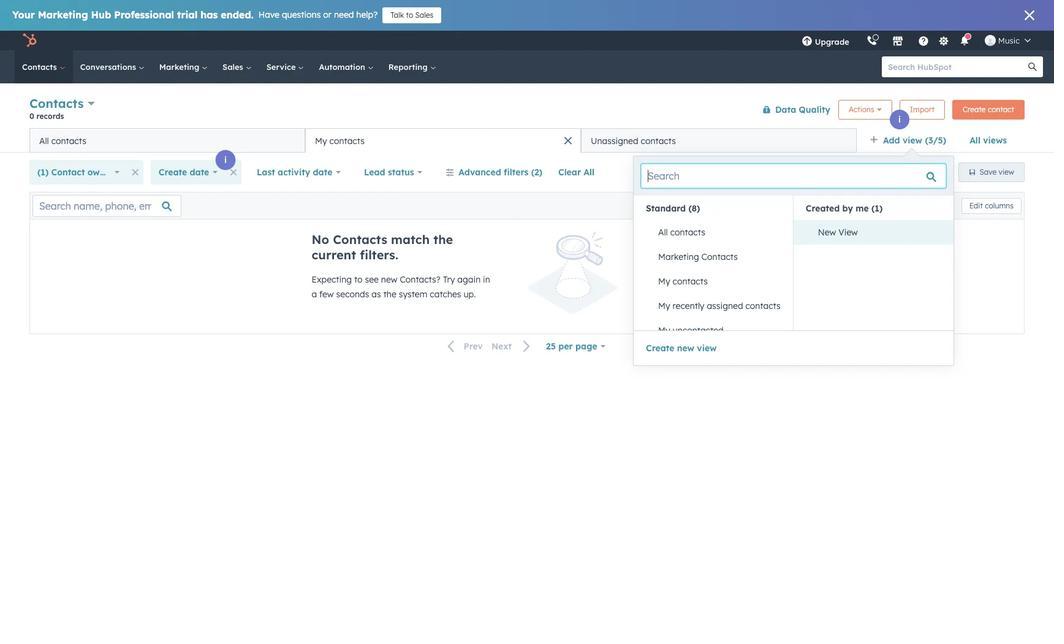 Task type: describe. For each thing, give the bounding box(es) containing it.
notifications button
[[954, 31, 975, 50]]

all views
[[970, 135, 1007, 146]]

1 horizontal spatial all contacts button
[[646, 220, 793, 245]]

export
[[923, 201, 946, 210]]

help button
[[913, 31, 934, 50]]

view
[[839, 227, 858, 238]]

advanced
[[459, 167, 501, 178]]

to for talk
[[406, 10, 413, 20]]

activity
[[278, 167, 310, 178]]

add view (3/5)
[[883, 135, 947, 146]]

contacts down records
[[51, 135, 86, 146]]

contacts banner
[[29, 93, 1025, 128]]

all views link
[[962, 128, 1015, 153]]

Search name, phone, email addresses, or company search field
[[32, 195, 181, 217]]

0 vertical spatial all contacts button
[[29, 128, 305, 153]]

create for create new view
[[646, 343, 675, 354]]

contacts up recently
[[673, 276, 708, 287]]

advanced filters (2)
[[459, 167, 543, 178]]

prev button
[[440, 339, 487, 355]]

hubspot link
[[15, 33, 46, 48]]

25
[[546, 341, 556, 352]]

all down the 0 records
[[39, 135, 49, 146]]

match
[[391, 232, 430, 247]]

automation link
[[312, 50, 381, 83]]

help image
[[918, 36, 929, 47]]

again
[[458, 274, 481, 285]]

all down the standard
[[658, 227, 668, 238]]

help?
[[356, 9, 378, 20]]

save view
[[980, 167, 1015, 177]]

owner
[[88, 167, 114, 178]]

contacts down hubspot link
[[22, 62, 59, 72]]

marketing contacts button
[[646, 245, 793, 269]]

questions
[[282, 9, 321, 20]]

need
[[334, 9, 354, 20]]

lead
[[364, 167, 385, 178]]

see
[[365, 274, 379, 285]]

0 vertical spatial my contacts
[[315, 135, 365, 146]]

no contacts match the current filters.
[[312, 232, 453, 262]]

edit columns
[[970, 201, 1014, 210]]

last activity date button
[[249, 160, 349, 185]]

contacts inside no contacts match the current filters.
[[333, 232, 387, 247]]

all contacts for the right all contacts button
[[658, 227, 706, 238]]

25 per page button
[[538, 334, 614, 359]]

contacts link
[[15, 50, 73, 83]]

new view
[[818, 227, 858, 238]]

0 vertical spatial i button
[[890, 110, 910, 129]]

unassigned
[[591, 135, 639, 146]]

contacts up lead
[[330, 135, 365, 146]]

your marketing hub professional trial has ended. have questions or need help?
[[12, 9, 378, 21]]

my recently assigned contacts
[[658, 300, 781, 311]]

per
[[559, 341, 573, 352]]

conversations link
[[73, 50, 152, 83]]

conversations
[[80, 62, 138, 72]]

0 vertical spatial i
[[899, 114, 901, 125]]

next button
[[487, 339, 538, 355]]

edit columns button
[[962, 198, 1022, 214]]

date inside create date popup button
[[190, 167, 209, 178]]

contacts inside "unassigned contacts" button
[[641, 135, 676, 146]]

has
[[201, 9, 218, 21]]

contacts down (8)
[[670, 227, 706, 238]]

edit
[[970, 201, 983, 210]]

my uncontacted button
[[646, 318, 793, 343]]

clear all
[[559, 167, 595, 178]]

calling icon image
[[867, 36, 878, 47]]

actions
[[849, 105, 875, 114]]

0 horizontal spatial my contacts button
[[305, 128, 581, 153]]

professional
[[114, 9, 174, 21]]

all left views
[[970, 135, 981, 146]]

expecting
[[312, 274, 352, 285]]

lead status
[[364, 167, 414, 178]]

lead status button
[[356, 160, 431, 185]]

save view button
[[959, 162, 1025, 182]]

settings link
[[937, 34, 952, 47]]

new view button
[[806, 220, 954, 245]]

my up last activity date popup button
[[315, 135, 327, 146]]

data
[[775, 104, 797, 115]]

sales inside button
[[415, 10, 434, 20]]

hub
[[91, 9, 111, 21]]

uncontacted
[[673, 325, 724, 336]]

new inside expecting to see new contacts? try again in a few seconds as the system catches up.
[[381, 274, 398, 285]]

the inside no contacts match the current filters.
[[434, 232, 453, 247]]

0 records
[[29, 112, 64, 121]]

1 vertical spatial i
[[224, 154, 227, 166]]

import
[[910, 105, 935, 114]]

create for create contact
[[963, 105, 986, 114]]

0 horizontal spatial marketing
[[38, 9, 88, 21]]

create date
[[159, 167, 209, 178]]

add
[[883, 135, 900, 146]]

contacts?
[[400, 274, 441, 285]]

0 horizontal spatial view
[[697, 343, 717, 354]]

columns
[[985, 201, 1014, 210]]

talk to sales
[[391, 10, 434, 20]]

calling icon button
[[862, 32, 883, 48]]

clear
[[559, 167, 581, 178]]

trial
[[177, 9, 198, 21]]

a
[[312, 289, 317, 300]]

close image
[[1025, 10, 1035, 20]]

notifications image
[[959, 36, 970, 47]]

data quality button
[[755, 97, 831, 122]]

create new view button
[[646, 341, 717, 356]]

menu containing music
[[793, 31, 1040, 50]]

assigned
[[707, 300, 743, 311]]

list box containing standard (8)
[[634, 196, 954, 343]]

all contacts for top all contacts button
[[39, 135, 86, 146]]

filters.
[[360, 247, 398, 262]]

me
[[856, 203, 869, 214]]

settings image
[[939, 36, 950, 47]]

by
[[843, 203, 853, 214]]



Task type: locate. For each thing, give the bounding box(es) containing it.
filters
[[504, 167, 529, 178]]

save
[[980, 167, 997, 177]]

1 horizontal spatial my contacts
[[658, 276, 708, 287]]

date inside last activity date popup button
[[313, 167, 332, 178]]

2 vertical spatial view
[[697, 343, 717, 354]]

as
[[372, 289, 381, 300]]

create contact
[[963, 105, 1015, 114]]

music
[[999, 36, 1020, 45]]

all right clear
[[584, 167, 595, 178]]

0 vertical spatial create
[[963, 105, 986, 114]]

0 horizontal spatial new
[[381, 274, 398, 285]]

0 horizontal spatial sales
[[223, 62, 246, 72]]

0 horizontal spatial (1)
[[37, 167, 49, 178]]

my contacts up lead
[[315, 135, 365, 146]]

pagination navigation
[[440, 338, 538, 355]]

create contact button
[[953, 100, 1025, 119]]

contacts
[[51, 135, 86, 146], [330, 135, 365, 146], [641, 135, 676, 146], [670, 227, 706, 238], [673, 276, 708, 287], [746, 300, 781, 311]]

(1) contact owner button
[[29, 160, 127, 185]]

standard (8) button
[[634, 198, 793, 219]]

create for create date
[[159, 167, 187, 178]]

all contacts button down standard (8) button
[[646, 220, 793, 245]]

1 vertical spatial all contacts button
[[646, 220, 793, 245]]

1 vertical spatial the
[[384, 289, 397, 300]]

contact
[[51, 167, 85, 178]]

catches
[[430, 289, 461, 300]]

marketing
[[38, 9, 88, 21], [159, 62, 202, 72], [658, 251, 699, 262]]

(1) contact owner
[[37, 167, 114, 178]]

marketing inside marketing "link"
[[159, 62, 202, 72]]

create date button
[[151, 160, 226, 185]]

(1)
[[37, 167, 49, 178], [872, 203, 883, 214]]

to left see
[[354, 274, 363, 285]]

all contacts down records
[[39, 135, 86, 146]]

new down my uncontacted
[[677, 343, 695, 354]]

1 vertical spatial my contacts
[[658, 276, 708, 287]]

2 horizontal spatial marketing
[[658, 251, 699, 262]]

new
[[818, 227, 836, 238]]

greg robinson image
[[985, 35, 996, 46]]

create inside popup button
[[159, 167, 187, 178]]

unassigned contacts button
[[581, 128, 857, 153]]

or
[[323, 9, 332, 20]]

contacts inside button
[[702, 251, 738, 262]]

1 vertical spatial view
[[999, 167, 1015, 177]]

1 vertical spatial my contacts button
[[646, 269, 793, 294]]

1 vertical spatial create
[[159, 167, 187, 178]]

actions button
[[839, 100, 892, 119]]

the inside expecting to see new contacts? try again in a few seconds as the system catches up.
[[384, 289, 397, 300]]

my down marketing contacts
[[658, 276, 671, 287]]

to inside expecting to see new contacts? try again in a few seconds as the system catches up.
[[354, 274, 363, 285]]

1 horizontal spatial the
[[434, 232, 453, 247]]

marketing contacts
[[658, 251, 738, 262]]

upgrade
[[815, 37, 850, 47]]

menu item
[[858, 31, 861, 50]]

0 vertical spatial view
[[903, 135, 923, 146]]

1 vertical spatial sales
[[223, 62, 246, 72]]

created by me (1) button
[[794, 198, 954, 219]]

0 horizontal spatial the
[[384, 289, 397, 300]]

Search HubSpot search field
[[882, 56, 1032, 77]]

25 per page
[[546, 341, 598, 352]]

to
[[406, 10, 413, 20], [354, 274, 363, 285]]

view for add
[[903, 135, 923, 146]]

1 horizontal spatial create
[[646, 343, 675, 354]]

1 vertical spatial i button
[[216, 150, 235, 170]]

list box
[[634, 196, 954, 343]]

all contacts button
[[29, 128, 305, 153], [646, 220, 793, 245]]

0 horizontal spatial all contacts
[[39, 135, 86, 146]]

0 vertical spatial my contacts button
[[305, 128, 581, 153]]

menu
[[793, 31, 1040, 50]]

(8)
[[689, 203, 700, 214]]

0 vertical spatial new
[[381, 274, 398, 285]]

sales link
[[215, 50, 259, 83]]

marketplaces button
[[885, 31, 911, 50]]

new inside button
[[677, 343, 695, 354]]

my recently assigned contacts button
[[646, 294, 793, 318]]

clear all button
[[551, 160, 603, 185]]

hubspot image
[[22, 33, 37, 48]]

contacts up records
[[29, 96, 84, 111]]

view right save
[[999, 167, 1015, 177]]

my contacts button up advanced
[[305, 128, 581, 153]]

1 horizontal spatial view
[[903, 135, 923, 146]]

unassigned contacts
[[591, 135, 676, 146]]

1 vertical spatial to
[[354, 274, 363, 285]]

contacts down standard (8) button
[[702, 251, 738, 262]]

i
[[899, 114, 901, 125], [224, 154, 227, 166]]

i button up add
[[890, 110, 910, 129]]

next
[[492, 341, 512, 352]]

(1) inside button
[[872, 203, 883, 214]]

have
[[259, 9, 280, 20]]

all inside button
[[584, 167, 595, 178]]

marketing inside marketing contacts button
[[658, 251, 699, 262]]

0 horizontal spatial i
[[224, 154, 227, 166]]

talk to sales button
[[383, 7, 442, 23]]

all contacts down standard (8)
[[658, 227, 706, 238]]

ended.
[[221, 9, 254, 21]]

view right add
[[903, 135, 923, 146]]

0 vertical spatial marketing
[[38, 9, 88, 21]]

create
[[963, 105, 986, 114], [159, 167, 187, 178], [646, 343, 675, 354]]

0 horizontal spatial date
[[190, 167, 209, 178]]

create inside contacts "banner"
[[963, 105, 986, 114]]

i button
[[890, 110, 910, 129], [216, 150, 235, 170]]

seconds
[[336, 289, 369, 300]]

0 vertical spatial (1)
[[37, 167, 49, 178]]

1 date from the left
[[190, 167, 209, 178]]

my contacts up recently
[[658, 276, 708, 287]]

search image
[[1029, 63, 1037, 71]]

marketing left hub
[[38, 9, 88, 21]]

service
[[266, 62, 298, 72]]

page
[[576, 341, 598, 352]]

contacts right unassigned
[[641, 135, 676, 146]]

1 horizontal spatial (1)
[[872, 203, 883, 214]]

0 vertical spatial the
[[434, 232, 453, 247]]

marketing link
[[152, 50, 215, 83]]

(1) inside popup button
[[37, 167, 49, 178]]

1 horizontal spatial all contacts
[[658, 227, 706, 238]]

last activity date
[[257, 167, 332, 178]]

export button
[[915, 198, 954, 214]]

records
[[36, 112, 64, 121]]

1 horizontal spatial sales
[[415, 10, 434, 20]]

sales right talk
[[415, 10, 434, 20]]

to for expecting
[[354, 274, 363, 285]]

new right see
[[381, 274, 398, 285]]

2 horizontal spatial create
[[963, 105, 986, 114]]

1 vertical spatial new
[[677, 343, 695, 354]]

contacts inside popup button
[[29, 96, 84, 111]]

0 horizontal spatial to
[[354, 274, 363, 285]]

add view (3/5) button
[[862, 128, 962, 153]]

contacts right no at the left top
[[333, 232, 387, 247]]

Search search field
[[641, 164, 946, 188]]

my up create new view
[[658, 325, 671, 336]]

last
[[257, 167, 275, 178]]

search button
[[1023, 56, 1043, 77]]

2 date from the left
[[313, 167, 332, 178]]

marketing down trial
[[159, 62, 202, 72]]

contact
[[988, 105, 1015, 114]]

status
[[388, 167, 414, 178]]

marketing down standard (8)
[[658, 251, 699, 262]]

0 vertical spatial to
[[406, 10, 413, 20]]

my uncontacted
[[658, 325, 724, 336]]

view for save
[[999, 167, 1015, 177]]

created
[[806, 203, 840, 214]]

import button
[[900, 100, 945, 119]]

automation
[[319, 62, 368, 72]]

data quality
[[775, 104, 831, 115]]

0 vertical spatial all contacts
[[39, 135, 86, 146]]

view down the uncontacted at the bottom of page
[[697, 343, 717, 354]]

1 horizontal spatial my contacts button
[[646, 269, 793, 294]]

2 horizontal spatial view
[[999, 167, 1015, 177]]

1 horizontal spatial i button
[[890, 110, 910, 129]]

1 vertical spatial marketing
[[159, 62, 202, 72]]

2 vertical spatial create
[[646, 343, 675, 354]]

marketing for marketing contacts
[[658, 251, 699, 262]]

to right talk
[[406, 10, 413, 20]]

views
[[983, 135, 1007, 146]]

reporting link
[[381, 50, 444, 83]]

contacts right assigned on the top right
[[746, 300, 781, 311]]

1 horizontal spatial marketing
[[159, 62, 202, 72]]

my contacts button up my recently assigned contacts
[[646, 269, 793, 294]]

1 horizontal spatial new
[[677, 343, 695, 354]]

i button left last
[[216, 150, 235, 170]]

(2)
[[531, 167, 543, 178]]

in
[[483, 274, 490, 285]]

0 horizontal spatial create
[[159, 167, 187, 178]]

2 vertical spatial marketing
[[658, 251, 699, 262]]

service link
[[259, 50, 312, 83]]

0
[[29, 112, 34, 121]]

quality
[[799, 104, 831, 115]]

(3/5)
[[925, 135, 947, 146]]

sales left the service
[[223, 62, 246, 72]]

all contacts button up the "create date"
[[29, 128, 305, 153]]

marketing for marketing "link"
[[159, 62, 202, 72]]

talk
[[391, 10, 404, 20]]

marketplaces image
[[893, 36, 904, 47]]

(1) left contact
[[37, 167, 49, 178]]

my contacts button
[[305, 128, 581, 153], [646, 269, 793, 294]]

the right 'as'
[[384, 289, 397, 300]]

date
[[190, 167, 209, 178], [313, 167, 332, 178]]

0 horizontal spatial my contacts
[[315, 135, 365, 146]]

the right match
[[434, 232, 453, 247]]

1 horizontal spatial date
[[313, 167, 332, 178]]

standard (8)
[[646, 203, 700, 214]]

all
[[970, 135, 981, 146], [39, 135, 49, 146], [584, 167, 595, 178], [658, 227, 668, 238]]

to inside talk to sales button
[[406, 10, 413, 20]]

standard
[[646, 203, 686, 214]]

0 horizontal spatial i button
[[216, 150, 235, 170]]

contacts inside my recently assigned contacts button
[[746, 300, 781, 311]]

created by me (1)
[[806, 203, 883, 214]]

0 horizontal spatial all contacts button
[[29, 128, 305, 153]]

(1) right me
[[872, 203, 883, 214]]

current
[[312, 247, 356, 262]]

my left recently
[[658, 300, 671, 311]]

1 vertical spatial all contacts
[[658, 227, 706, 238]]

1 vertical spatial (1)
[[872, 203, 883, 214]]

contacts
[[22, 62, 59, 72], [29, 96, 84, 111], [333, 232, 387, 247], [702, 251, 738, 262]]

0 vertical spatial sales
[[415, 10, 434, 20]]

music button
[[978, 31, 1039, 50]]

try
[[443, 274, 455, 285]]

view inside dropdown button
[[903, 135, 923, 146]]

1 horizontal spatial to
[[406, 10, 413, 20]]

system
[[399, 289, 428, 300]]

upgrade image
[[802, 36, 813, 47]]

1 horizontal spatial i
[[899, 114, 901, 125]]



Task type: vqa. For each thing, say whether or not it's contained in the screenshot.
the date inside Last activity date "popup button"
yes



